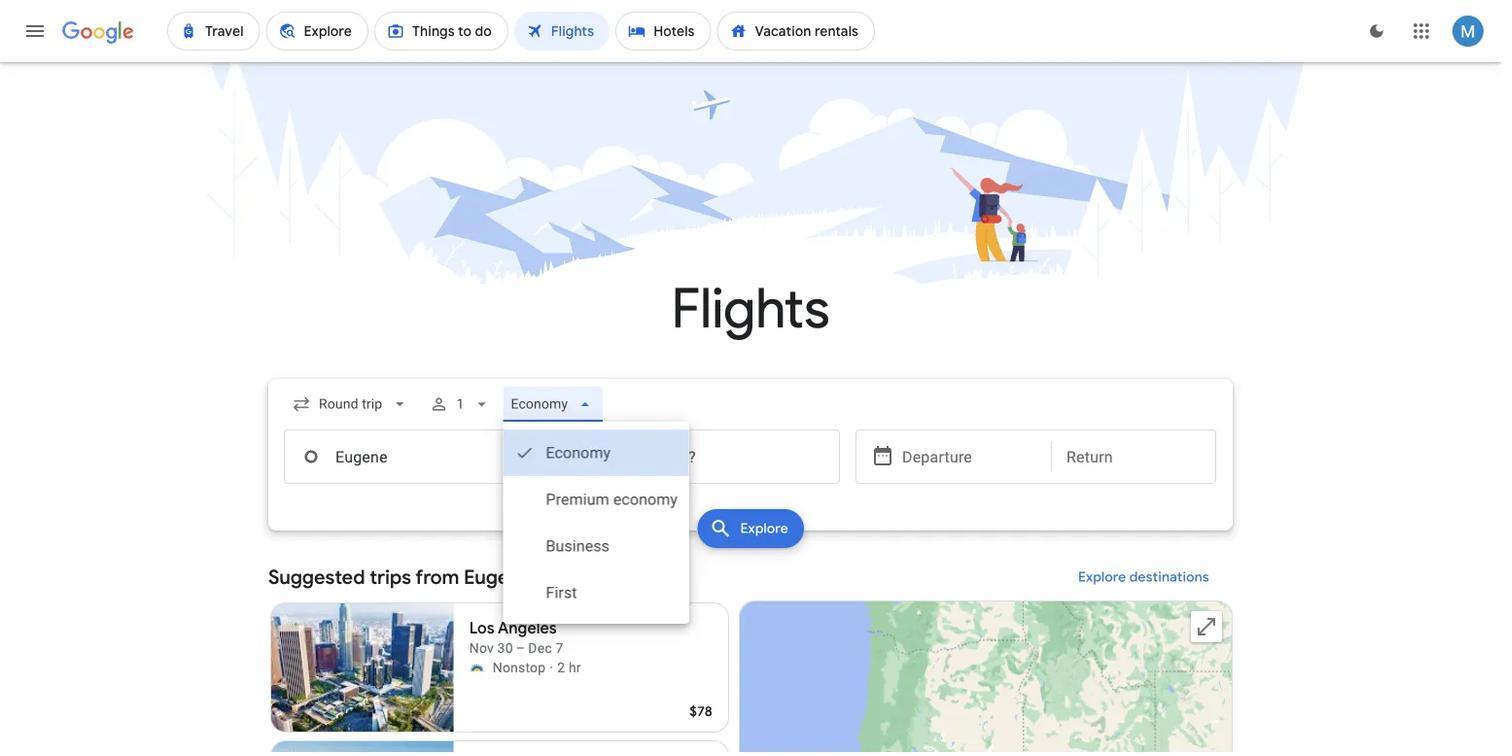 Task type: describe. For each thing, give the bounding box(es) containing it.
7
[[556, 641, 564, 657]]

suggested trips from eugene
[[268, 565, 532, 590]]

explore button
[[698, 510, 804, 549]]

flights
[[672, 275, 830, 344]]

 image inside suggested trips from eugene region
[[550, 659, 554, 678]]

Return text field
[[1067, 431, 1201, 483]]

los
[[470, 619, 495, 639]]

change appearance image
[[1354, 8, 1401, 54]]

2 hr
[[558, 660, 581, 676]]

destinations
[[1130, 569, 1210, 587]]

los angeles nov 30 – dec 7
[[470, 619, 564, 657]]

2 option from the top
[[503, 477, 690, 523]]

Where to? text field
[[566, 430, 840, 484]]

eugene
[[464, 565, 532, 590]]

explore for explore destinations
[[1079, 569, 1127, 587]]

trips
[[370, 565, 411, 590]]

main menu image
[[23, 19, 47, 43]]

78 US dollars text field
[[690, 703, 713, 721]]

explore destinations button
[[1056, 554, 1233, 601]]

angeles
[[498, 619, 557, 639]]

from
[[416, 565, 459, 590]]

Flight search field
[[253, 379, 1249, 624]]

nonstop
[[493, 660, 546, 676]]

3 option from the top
[[503, 523, 690, 570]]

suggested trips from eugene region
[[268, 554, 1233, 754]]



Task type: locate. For each thing, give the bounding box(es) containing it.
30 – dec
[[498, 641, 552, 657]]

Departure text field
[[903, 431, 1037, 483]]

$78
[[690, 703, 713, 721]]

None text field
[[284, 430, 558, 484]]

nov
[[470, 641, 494, 657]]

allegiant image
[[470, 660, 485, 676]]

None field
[[284, 387, 418, 422], [503, 387, 603, 422], [284, 387, 418, 422], [503, 387, 603, 422]]

suggested
[[268, 565, 365, 590]]

1
[[456, 396, 464, 412]]

explore inside the explore button
[[741, 520, 789, 538]]

explore left destinations
[[1079, 569, 1127, 587]]

2
[[558, 660, 565, 676]]

1 option from the top
[[503, 430, 690, 477]]

explore for explore
[[741, 520, 789, 538]]

option
[[503, 430, 690, 477], [503, 477, 690, 523], [503, 523, 690, 570], [503, 570, 690, 617]]

1 horizontal spatial explore
[[1079, 569, 1127, 587]]

hr
[[569, 660, 581, 676]]

none text field inside flight search box
[[284, 430, 558, 484]]

 image
[[550, 659, 554, 678]]

1 button
[[421, 381, 499, 428]]

4 option from the top
[[503, 570, 690, 617]]

select your preferred seating class. list box
[[503, 422, 690, 624]]

0 vertical spatial explore
[[741, 520, 789, 538]]

explore
[[741, 520, 789, 538], [1079, 569, 1127, 587]]

explore destinations
[[1079, 569, 1210, 587]]

explore inside explore destinations button
[[1079, 569, 1127, 587]]

explore down 'where to?' text field
[[741, 520, 789, 538]]

1 vertical spatial explore
[[1079, 569, 1127, 587]]

0 horizontal spatial explore
[[741, 520, 789, 538]]



Task type: vqa. For each thing, say whether or not it's contained in the screenshot.
"ATMs"
no



